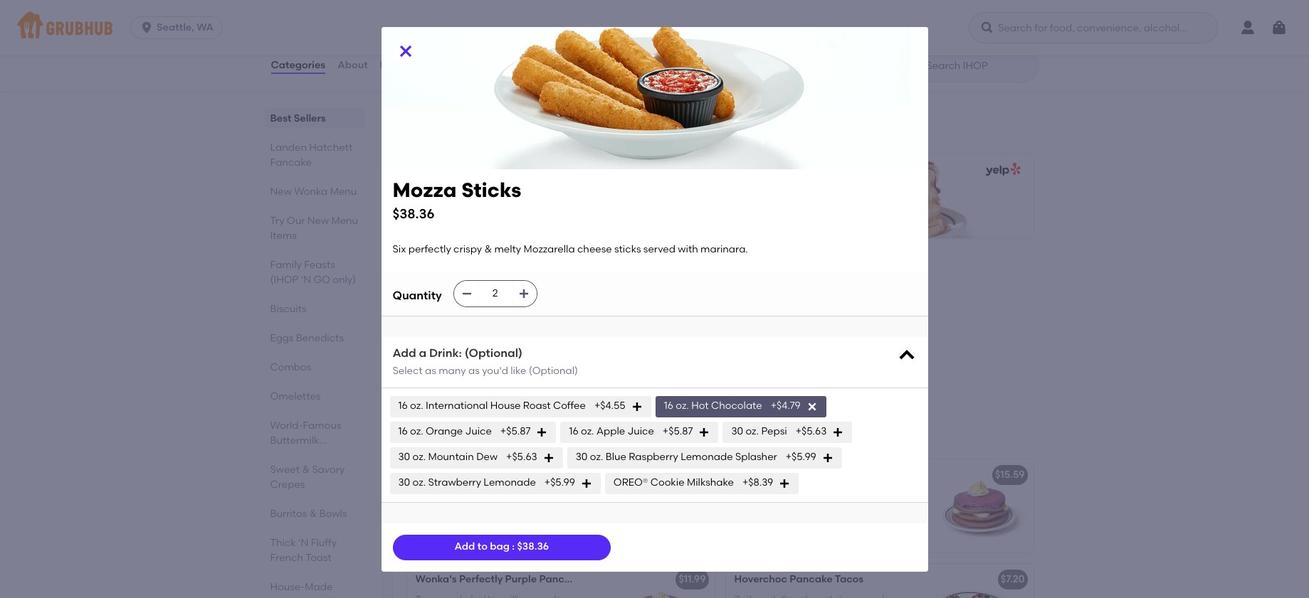 Task type: describe. For each thing, give the bounding box(es) containing it.
1 as from the left
[[425, 366, 436, 378]]

eggs benedicts
[[270, 333, 344, 345]]

pancakes for wonka's perfectly purple pancakes - (full stack)
[[858, 470, 906, 482]]

oz. for pepsi
[[746, 426, 759, 438]]

house-
[[270, 582, 305, 594]]

melty
[[495, 244, 521, 256]]

hoverchoc pancake tacos image
[[927, 565, 1034, 599]]

16 for 16 oz. international house roast coffee
[[398, 401, 408, 413]]

+$8.39
[[743, 477, 774, 490]]

eggs
[[270, 333, 294, 345]]

meat
[[470, 504, 496, 516]]

2 as from the left
[[469, 366, 480, 378]]

30 for 30 oz. pepsi
[[732, 426, 744, 438]]

$16.79
[[674, 470, 703, 482]]

stack) for wonka's perfectly purple pancakes - (short stack)
[[629, 574, 660, 586]]

1 horizontal spatial landen
[[404, 272, 460, 289]]

svg image inside seattle, wa button
[[140, 21, 154, 35]]

try
[[270, 215, 285, 227]]

our
[[444, 490, 460, 502]]

house
[[491, 401, 521, 413]]

new
[[462, 490, 482, 502]]

go
[[314, 274, 330, 286]]

crepes
[[270, 479, 305, 491]]

thick
[[270, 538, 296, 550]]

marinara.
[[701, 244, 748, 256]]

cinn-a-stack® pancakes
[[416, 314, 537, 326]]

add a drink: (optional) select as many as you'd like (optional)
[[393, 347, 578, 378]]

$16.79 +
[[674, 470, 709, 482]]

wonka's perfectly purple pancakes - (full stack)
[[735, 470, 970, 482]]

+$5.99 for 30 oz. blue raspberry lemonade splasher
[[786, 452, 817, 464]]

16 oz. orange juice
[[398, 426, 492, 438]]

seattle,
[[157, 21, 194, 33]]

+$5.99 for 30 oz. strawberry lemonade
[[545, 477, 575, 490]]

wonka's combos
[[416, 470, 501, 482]]

svg image for 16 oz. international house roast coffee
[[631, 401, 643, 413]]

four buttermilk pancakes layered with cinnamon roll filling & topped with cream cheese icing.
[[416, 334, 580, 375]]

bowls
[[319, 509, 347, 521]]

cinn-a-stack® pancakes image
[[608, 305, 715, 398]]

glitter
[[759, 548, 787, 560]]

pancakes inside 'world-famous buttermilk pancakes sweet & savory crepes'
[[270, 450, 317, 462]]

drink:
[[429, 347, 462, 360]]

reviews button
[[379, 40, 420, 91]]

bag
[[490, 542, 510, 554]]

0 horizontal spatial (optional)
[[465, 347, 523, 360]]

mozza sticks $14.39
[[418, 192, 480, 221]]

1 horizontal spatial fancake
[[535, 272, 599, 289]]

& inside four purple buttermilk pancakes layered with creamy cheesecake mousse & topped with purple cream cheese icing, whipped topping and gold glitter sugar.
[[774, 519, 782, 531]]

browns.
[[546, 504, 583, 516]]

blue
[[606, 452, 627, 464]]

wonka's combos image
[[608, 460, 715, 553]]

1 horizontal spatial $38.36
[[517, 542, 549, 554]]

1 horizontal spatial hatchett
[[464, 272, 531, 289]]

svg image for oreo® cookie milkshake
[[779, 478, 791, 490]]

international
[[426, 401, 488, 413]]

and inside four purple buttermilk pancakes layered with creamy cheesecake mousse & topped with purple cream cheese icing, whipped topping and gold glitter sugar.
[[885, 533, 904, 545]]

cinn-
[[416, 314, 442, 326]]

made
[[305, 582, 333, 594]]

apple
[[597, 426, 625, 438]]

ordered
[[430, 129, 468, 141]]

mozzarella
[[524, 244, 575, 256]]

oz. for orange
[[410, 426, 424, 438]]

pancakes inside four purple buttermilk pancakes layered with creamy cheesecake mousse & topped with purple cream cheese icing, whipped topping and gold glitter sugar.
[[844, 490, 891, 502]]

pepsi
[[762, 426, 788, 438]]

on
[[471, 129, 483, 141]]

purple for (full
[[824, 470, 856, 482]]

& left the bowls
[[310, 509, 317, 521]]

1 vertical spatial new wonka menu
[[404, 427, 538, 445]]

roast
[[523, 401, 551, 413]]

0 vertical spatial wonka
[[294, 186, 328, 198]]

strawberry
[[428, 477, 481, 490]]

buttermilk
[[270, 435, 320, 447]]

purple for (short
[[505, 574, 537, 586]]

coffee
[[553, 401, 586, 413]]

1 yelp image from the left
[[664, 163, 702, 177]]

wa
[[197, 21, 214, 33]]

toast
[[306, 553, 332, 565]]

world-famous buttermilk pancakes sweet & savory crepes
[[270, 420, 345, 491]]

0 horizontal spatial new wonka menu
[[270, 186, 357, 198]]

chocolate
[[711, 401, 763, 413]]

best sellers
[[270, 113, 326, 125]]

enjoy our new wonka entrées, paired with eggs*, meat and hash browns.
[[416, 490, 593, 516]]

eggs*,
[[438, 504, 468, 516]]

$38.36 inside mozza sticks $38.36
[[393, 206, 435, 222]]

wonka inside the enjoy our new wonka entrées, paired with eggs*, meat and hash browns.
[[484, 490, 518, 502]]

cheese inside four purple buttermilk pancakes layered with creamy cheesecake mousse & topped with purple cream cheese icing, whipped topping and gold glitter sugar.
[[735, 533, 769, 545]]

pancakes inside four buttermilk pancakes layered with cinnamon roll filling & topped with cream cheese icing.
[[491, 334, 539, 347]]

pancakes for cinn-a-stack® pancakes
[[490, 314, 537, 326]]

+$5.63 for 30 oz. pepsi
[[796, 426, 827, 438]]

$15.59 for four buttermilk pancakes layered with cinnamon roll filling & topped with cream cheese icing.
[[677, 314, 706, 326]]

french
[[270, 553, 303, 565]]

- for (full
[[909, 470, 913, 482]]

entrées,
[[520, 490, 559, 502]]

mountain
[[428, 452, 474, 464]]

like
[[511, 366, 527, 378]]

svg image right input item quantity number field
[[518, 288, 530, 300]]

cream inside four buttermilk pancakes layered with cinnamon roll filling & topped with cream cheese icing.
[[438, 363, 470, 375]]

30 for 30 oz. strawberry lemonade
[[398, 477, 410, 490]]

0 vertical spatial menu
[[330, 186, 357, 198]]

a
[[419, 347, 427, 360]]

hot
[[692, 401, 709, 413]]

dew
[[477, 452, 498, 464]]

omelettes
[[270, 391, 321, 403]]

mousse
[[735, 519, 772, 531]]

& inside four buttermilk pancakes layered with cinnamon roll filling & topped with cream cheese icing.
[[534, 349, 542, 361]]

wonka's for four
[[735, 470, 776, 482]]

16 for 16 oz. apple juice
[[569, 426, 579, 438]]

sellers for best sellers most ordered on grubhub
[[441, 109, 490, 127]]

with down a
[[416, 363, 436, 375]]

cheese inside four buttermilk pancakes layered with cinnamon roll filling & topped with cream cheese icing.
[[472, 363, 507, 375]]

with up select
[[416, 349, 436, 361]]

mozza for mozza sticks $38.36
[[393, 178, 457, 202]]

pancake
[[790, 574, 833, 586]]

roll
[[490, 349, 504, 361]]

sweet
[[270, 464, 300, 477]]

2 vertical spatial new
[[404, 427, 438, 445]]

crispy
[[454, 244, 482, 256]]

our
[[287, 215, 305, 227]]

raspberry
[[629, 452, 679, 464]]

1 horizontal spatial (optional)
[[529, 366, 578, 378]]

cheesecake
[[835, 504, 893, 516]]

new inside try our new menu items
[[307, 215, 329, 227]]

served
[[644, 244, 676, 256]]

cream inside four purple buttermilk pancakes layered with creamy cheesecake mousse & topped with purple cream cheese icing, whipped topping and gold glitter sugar.
[[878, 519, 910, 531]]

$7.20
[[1001, 574, 1025, 586]]

tacos
[[835, 574, 864, 586]]

+
[[703, 470, 709, 482]]

1 horizontal spatial purple
[[845, 519, 876, 531]]

wonka's for enjoy
[[416, 470, 457, 482]]

stack®
[[454, 314, 487, 326]]

0 horizontal spatial purple
[[758, 490, 790, 502]]

four for four buttermilk pancakes layered with cinnamon roll filling & topped with cream cheese icing.
[[416, 334, 437, 347]]

2 yelp image from the left
[[983, 163, 1021, 177]]

with right served
[[678, 244, 698, 256]]

perfectly
[[409, 244, 451, 256]]

categories
[[271, 59, 326, 71]]

with up icing,
[[773, 504, 793, 516]]

six perfectly crispy & melty mozzarella cheese sticks served with marinara.
[[393, 244, 748, 256]]

gold
[[735, 548, 756, 560]]

icing,
[[772, 533, 798, 545]]

Search IHOP search field
[[926, 59, 1034, 73]]

16 oz. international house roast coffee
[[398, 401, 586, 413]]

+$5.63 for 30 oz. mountain dew
[[506, 452, 538, 464]]

juice for 16 oz. orange juice
[[465, 426, 492, 438]]



Task type: locate. For each thing, give the bounding box(es) containing it.
topped right filling in the bottom left of the page
[[544, 349, 580, 361]]

1 vertical spatial landen
[[404, 272, 460, 289]]

0 horizontal spatial new
[[270, 186, 292, 198]]

1 +$5.87 from the left
[[501, 426, 531, 438]]

30 oz. pepsi
[[732, 426, 788, 438]]

1 vertical spatial cheese
[[472, 363, 507, 375]]

oz. for international
[[410, 401, 424, 413]]

hatchett down the best sellers
[[309, 142, 353, 154]]

mozza for mozza sticks $14.39
[[418, 192, 449, 204]]

1 vertical spatial add
[[455, 542, 475, 554]]

0 vertical spatial cheese
[[578, 244, 612, 256]]

svg image right +$8.39
[[779, 478, 791, 490]]

& right filling in the bottom left of the page
[[534, 349, 542, 361]]

1 horizontal spatial $15.59
[[996, 470, 1025, 482]]

add inside add a drink: (optional) select as many as you'd like (optional)
[[393, 347, 416, 360]]

1 horizontal spatial stack)
[[938, 470, 970, 482]]

perfectly down 'to'
[[459, 574, 503, 586]]

categories button
[[270, 40, 326, 91]]

30 left mountain
[[398, 452, 410, 464]]

about button
[[337, 40, 369, 91]]

yelp image
[[664, 163, 702, 177], [983, 163, 1021, 177]]

house-made belgian waffles
[[270, 582, 345, 599]]

1 vertical spatial fancake
[[535, 272, 599, 289]]

with down "enjoy"
[[416, 504, 436, 516]]

best inside best sellers most ordered on grubhub
[[404, 109, 437, 127]]

16 down select
[[398, 401, 408, 413]]

as down a
[[425, 366, 436, 378]]

mozza inside mozza sticks $38.36
[[393, 178, 457, 202]]

topped inside four buttermilk pancakes layered with cinnamon roll filling & topped with cream cheese icing.
[[544, 349, 580, 361]]

perfectly up creamy
[[778, 470, 822, 482]]

+$5.87 for 16 oz. orange juice
[[501, 426, 531, 438]]

wonka's perfectly purple pancakes - (short stack) image
[[608, 565, 715, 599]]

1 horizontal spatial layered
[[735, 504, 771, 516]]

enjoy
[[416, 490, 441, 502]]

items
[[270, 230, 297, 242]]

0 horizontal spatial fancake
[[270, 157, 312, 169]]

purple down +$8.39
[[758, 490, 790, 502]]

2 juice from the left
[[628, 426, 654, 438]]

1 horizontal spatial yelp image
[[983, 163, 1021, 177]]

as
[[425, 366, 436, 378], [469, 366, 480, 378]]

fancake down six perfectly crispy & melty mozzarella cheese sticks served with marinara.
[[535, 272, 599, 289]]

svg image
[[1271, 19, 1288, 36], [981, 21, 995, 35], [397, 42, 414, 59], [461, 288, 473, 300], [897, 346, 917, 366], [807, 401, 818, 413], [699, 427, 710, 438], [833, 427, 844, 438], [543, 453, 555, 464]]

whipped
[[800, 533, 842, 545]]

svg image right +$4.55
[[631, 401, 643, 413]]

0 vertical spatial buttermilk
[[439, 334, 489, 347]]

1 vertical spatial stack)
[[629, 574, 660, 586]]

landen hatchett fancake down melty
[[404, 272, 599, 289]]

0 vertical spatial pancakes
[[491, 334, 539, 347]]

0 horizontal spatial cream
[[438, 363, 470, 375]]

most
[[404, 129, 427, 141]]

- left (short
[[590, 574, 594, 586]]

new up try
[[270, 186, 292, 198]]

new wonka menu up dew
[[404, 427, 538, 445]]

2 +$5.87 from the left
[[663, 426, 693, 438]]

1 vertical spatial topped
[[784, 519, 820, 531]]

purple
[[824, 470, 856, 482], [505, 574, 537, 586]]

sticks
[[462, 178, 521, 202], [451, 192, 480, 204]]

svg image
[[140, 21, 154, 35], [518, 288, 530, 300], [631, 401, 643, 413], [537, 427, 548, 438], [822, 453, 834, 464], [581, 478, 592, 490], [779, 478, 791, 490]]

16 for 16 oz. orange juice
[[398, 426, 408, 438]]

oz. left apple
[[581, 426, 594, 438]]

svg image down roast
[[537, 427, 548, 438]]

four inside four buttermilk pancakes layered with cinnamon roll filling & topped with cream cheese icing.
[[416, 334, 437, 347]]

- left (full on the bottom of page
[[909, 470, 913, 482]]

stack) for wonka's perfectly purple pancakes - (full stack)
[[938, 470, 970, 482]]

16 left orange on the left
[[398, 426, 408, 438]]

wonka's perfectly purple pancakes - (short stack)
[[416, 574, 660, 586]]

1 horizontal spatial landen hatchett fancake
[[404, 272, 599, 289]]

oz. for apple
[[581, 426, 594, 438]]

0 horizontal spatial yelp image
[[664, 163, 702, 177]]

1 vertical spatial new
[[307, 215, 329, 227]]

new
[[270, 186, 292, 198], [307, 215, 329, 227], [404, 427, 438, 445]]

best for best sellers
[[270, 113, 292, 125]]

0 horizontal spatial as
[[425, 366, 436, 378]]

+$5.99 up 'paired'
[[545, 477, 575, 490]]

family
[[270, 259, 302, 271]]

to
[[478, 542, 488, 554]]

+$5.99
[[786, 452, 817, 464], [545, 477, 575, 490]]

try our new menu items
[[270, 215, 358, 242]]

-
[[909, 470, 913, 482], [590, 574, 594, 586]]

1 horizontal spatial new
[[307, 215, 329, 227]]

oz. down select
[[410, 401, 424, 413]]

mozza sticks $38.36
[[393, 178, 521, 222]]

0 horizontal spatial and
[[499, 504, 518, 516]]

& inside 'world-famous buttermilk pancakes sweet & savory crepes'
[[302, 464, 310, 477]]

oreo® cookie milkshake
[[614, 477, 734, 490]]

'n inside family feasts (ihop 'n go only)
[[301, 274, 311, 286]]

savory
[[312, 464, 345, 477]]

cheese left "sticks"
[[578, 244, 612, 256]]

quantity
[[393, 289, 442, 303]]

$38.36 right :
[[517, 542, 549, 554]]

and left hash
[[499, 504, 518, 516]]

purple up cheesecake at the right bottom of the page
[[824, 470, 856, 482]]

sticks up crispy
[[451, 192, 480, 204]]

oz. for strawberry
[[413, 477, 426, 490]]

1 vertical spatial perfectly
[[459, 574, 503, 586]]

0 vertical spatial +$5.99
[[786, 452, 817, 464]]

30 for 30 oz. mountain dew
[[398, 452, 410, 464]]

cheese down mousse
[[735, 533, 769, 545]]

cream down cheesecake at the right bottom of the page
[[878, 519, 910, 531]]

1 vertical spatial landen hatchett fancake
[[404, 272, 599, 289]]

1 vertical spatial hatchett
[[464, 272, 531, 289]]

0 vertical spatial new
[[270, 186, 292, 198]]

0 horizontal spatial hatchett
[[309, 142, 353, 154]]

0 horizontal spatial perfectly
[[459, 574, 503, 586]]

1 horizontal spatial as
[[469, 366, 480, 378]]

svg image for 16 oz. orange juice
[[537, 427, 548, 438]]

svg image up 'paired'
[[581, 478, 592, 490]]

1 horizontal spatial best
[[404, 109, 437, 127]]

+$5.87 up 30 oz. blue raspberry lemonade splasher
[[663, 426, 693, 438]]

1 horizontal spatial new wonka menu
[[404, 427, 538, 445]]

cheese down roll
[[472, 363, 507, 375]]

'n inside thick 'n fluffy french toast
[[298, 538, 309, 550]]

1 horizontal spatial +$5.63
[[796, 426, 827, 438]]

0 horizontal spatial juice
[[465, 426, 492, 438]]

1 horizontal spatial cheese
[[578, 244, 612, 256]]

1 horizontal spatial lemonade
[[681, 452, 733, 464]]

1 horizontal spatial and
[[885, 533, 904, 545]]

pancakes
[[490, 314, 537, 326], [270, 450, 317, 462], [858, 470, 906, 482], [539, 574, 587, 586]]

buttermilk
[[439, 334, 489, 347], [792, 490, 841, 502]]

0 horizontal spatial +$5.99
[[545, 477, 575, 490]]

belgian
[[270, 597, 307, 599]]

family feasts (ihop 'n go only)
[[270, 259, 356, 286]]

2 vertical spatial cheese
[[735, 533, 769, 545]]

(full
[[915, 470, 936, 482]]

(ihop
[[270, 274, 299, 286]]

0 vertical spatial and
[[499, 504, 518, 516]]

oz. left pepsi
[[746, 426, 759, 438]]

pancakes for wonka's perfectly purple pancakes - (short stack)
[[539, 574, 587, 586]]

topped inside four purple buttermilk pancakes layered with creamy cheesecake mousse & topped with purple cream cheese icing, whipped topping and gold glitter sugar.
[[784, 519, 820, 531]]

wonka up mountain
[[442, 427, 494, 445]]

(optional) right like
[[529, 366, 578, 378]]

add for add a drink: (optional)
[[393, 347, 416, 360]]

wonka's
[[416, 470, 457, 482], [735, 470, 776, 482], [416, 574, 457, 586]]

pancakes down buttermilk
[[270, 450, 317, 462]]

0 vertical spatial fancake
[[270, 157, 312, 169]]

$11.99
[[679, 574, 706, 586]]

0 horizontal spatial four
[[416, 334, 437, 347]]

sellers for best sellers
[[294, 113, 326, 125]]

layered inside four buttermilk pancakes layered with cinnamon roll filling & topped with cream cheese icing.
[[541, 334, 577, 347]]

1 vertical spatial purple
[[845, 519, 876, 531]]

0 vertical spatial topped
[[544, 349, 580, 361]]

and right topping
[[885, 533, 904, 545]]

juice up the 'raspberry'
[[628, 426, 654, 438]]

pancakes left (short
[[539, 574, 587, 586]]

0 vertical spatial hatchett
[[309, 142, 353, 154]]

biscuits
[[270, 303, 307, 316]]

menu inside try our new menu items
[[331, 215, 358, 227]]

+$4.55
[[595, 401, 626, 413]]

sticks
[[615, 244, 641, 256]]

stack)
[[938, 470, 970, 482], [629, 574, 660, 586]]

0 vertical spatial $38.36
[[393, 206, 435, 222]]

four for four purple buttermilk pancakes layered with creamy cheesecake mousse & topped with purple cream cheese icing, whipped topping and gold glitter sugar.
[[735, 490, 756, 502]]

topped down creamy
[[784, 519, 820, 531]]

oz. left mountain
[[413, 452, 426, 464]]

1 horizontal spatial four
[[735, 490, 756, 502]]

lemonade up +
[[681, 452, 733, 464]]

landen hatchett fancake down the best sellers
[[270, 142, 353, 169]]

menu right our
[[331, 215, 358, 227]]

1 horizontal spatial purple
[[824, 470, 856, 482]]

2 vertical spatial wonka
[[484, 490, 518, 502]]

cream down cinnamon
[[438, 363, 470, 375]]

1 vertical spatial $15.59
[[996, 470, 1025, 482]]

1 vertical spatial cream
[[878, 519, 910, 531]]

best up most
[[404, 109, 437, 127]]

2 vertical spatial menu
[[497, 427, 538, 445]]

fancake down the best sellers
[[270, 157, 312, 169]]

creamy
[[796, 504, 833, 516]]

and inside the enjoy our new wonka entrées, paired with eggs*, meat and hash browns.
[[499, 504, 518, 516]]

purple
[[758, 490, 790, 502], [845, 519, 876, 531]]

0 horizontal spatial $38.36
[[393, 206, 435, 222]]

16 for 16 oz. hot chocolate
[[664, 401, 674, 413]]

1 vertical spatial pancakes
[[844, 490, 891, 502]]

0 horizontal spatial -
[[590, 574, 594, 586]]

30
[[732, 426, 744, 438], [398, 452, 410, 464], [576, 452, 588, 464], [398, 477, 410, 490]]

- for (short
[[590, 574, 594, 586]]

oreo®
[[614, 477, 648, 490]]

combos
[[270, 362, 312, 374], [459, 470, 501, 482]]

four up a
[[416, 334, 437, 347]]

oz. for blue
[[590, 452, 604, 464]]

1 horizontal spatial cream
[[878, 519, 910, 531]]

0 horizontal spatial landen hatchett fancake
[[270, 142, 353, 169]]

+$5.87 down house
[[501, 426, 531, 438]]

landen down perfectly
[[404, 272, 460, 289]]

juice for 16 oz. apple juice
[[628, 426, 654, 438]]

0 vertical spatial landen
[[270, 142, 307, 154]]

main navigation navigation
[[0, 0, 1310, 56]]

burritos
[[270, 509, 307, 521]]

sticks inside mozza sticks $14.39
[[451, 192, 480, 204]]

hatchett
[[309, 142, 353, 154], [464, 272, 531, 289]]

purple up topping
[[845, 519, 876, 531]]

30 oz. strawberry lemonade
[[398, 477, 536, 490]]

2 horizontal spatial new
[[404, 427, 438, 445]]

oz.
[[410, 401, 424, 413], [676, 401, 689, 413], [410, 426, 424, 438], [581, 426, 594, 438], [746, 426, 759, 438], [413, 452, 426, 464], [590, 452, 604, 464], [413, 477, 426, 490]]

pancakes up cheesecake at the right bottom of the page
[[858, 470, 906, 482]]

1 horizontal spatial sellers
[[441, 109, 490, 127]]

svg image for 30 oz. blue raspberry lemonade splasher
[[822, 453, 834, 464]]

30 oz. mountain dew
[[398, 452, 498, 464]]

30 left the strawberry at the bottom left of the page
[[398, 477, 410, 490]]

oz. left hot
[[676, 401, 689, 413]]

$15.59 for four purple buttermilk pancakes layered with creamy cheesecake mousse & topped with purple cream cheese icing, whipped topping and gold glitter sugar.
[[996, 470, 1025, 482]]

cream
[[438, 363, 470, 375], [878, 519, 910, 531]]

0 horizontal spatial topped
[[544, 349, 580, 361]]

0 horizontal spatial cheese
[[472, 363, 507, 375]]

0 vertical spatial lemonade
[[681, 452, 733, 464]]

grubhub
[[485, 129, 529, 141]]

pancakes down input item quantity number field
[[490, 314, 537, 326]]

0 vertical spatial combos
[[270, 362, 312, 374]]

Input item quantity number field
[[480, 281, 511, 307]]

sellers up on
[[441, 109, 490, 127]]

+$5.63 down +$4.79
[[796, 426, 827, 438]]

sticks inside mozza sticks $38.36
[[462, 178, 521, 202]]

16 down coffee
[[569, 426, 579, 438]]

thick 'n fluffy french toast
[[270, 538, 337, 565]]

search icon image
[[904, 57, 921, 74]]

orange
[[426, 426, 463, 438]]

& left melty
[[485, 244, 492, 256]]

svg image up 'wonka's perfectly purple pancakes - (full stack)'
[[822, 453, 834, 464]]

combos up omelettes
[[270, 362, 312, 374]]

stack) right (full on the bottom of page
[[938, 470, 970, 482]]

oz. up "enjoy"
[[413, 477, 426, 490]]

with up whipped
[[822, 519, 842, 531]]

0 horizontal spatial sellers
[[294, 113, 326, 125]]

sticks for mozza sticks $38.36
[[462, 178, 521, 202]]

+$5.63 right dew
[[506, 452, 538, 464]]

sticks for mozza sticks $14.39
[[451, 192, 480, 204]]

add left 'to'
[[455, 542, 475, 554]]

four down +$8.39
[[735, 490, 756, 502]]

add for add to bag
[[455, 542, 475, 554]]

0 vertical spatial landen hatchett fancake
[[270, 142, 353, 169]]

mozza inside mozza sticks $14.39
[[418, 192, 449, 204]]

1 vertical spatial (optional)
[[529, 366, 578, 378]]

$38.36 up six
[[393, 206, 435, 222]]

0 horizontal spatial add
[[393, 347, 416, 360]]

(optional) up you'd
[[465, 347, 523, 360]]

0 horizontal spatial lemonade
[[484, 477, 536, 490]]

0 vertical spatial four
[[416, 334, 437, 347]]

menu up try our new menu items
[[330, 186, 357, 198]]

0 horizontal spatial $15.59
[[677, 314, 706, 326]]

1 vertical spatial wonka
[[442, 427, 494, 445]]

perfectly for wonka's perfectly purple pancakes - (full stack)
[[778, 470, 822, 482]]

juice
[[465, 426, 492, 438], [628, 426, 654, 438]]

hatchett down melty
[[464, 272, 531, 289]]

buttermilk inside four purple buttermilk pancakes layered with creamy cheesecake mousse & topped with purple cream cheese icing, whipped topping and gold glitter sugar.
[[792, 490, 841, 502]]

1 horizontal spatial +$5.99
[[786, 452, 817, 464]]

wonka's perfectly purple pancakes - (full stack) image
[[927, 460, 1034, 553]]

add left a
[[393, 347, 416, 360]]

16 oz. apple juice
[[569, 426, 654, 438]]

0 vertical spatial perfectly
[[778, 470, 822, 482]]

& right sweet
[[302, 464, 310, 477]]

many
[[439, 366, 466, 378]]

sellers
[[441, 109, 490, 127], [294, 113, 326, 125]]

svg image left seattle,
[[140, 21, 154, 35]]

cinnamon
[[438, 349, 487, 361]]

stack) right (short
[[629, 574, 660, 586]]

30 down chocolate
[[732, 426, 744, 438]]

0 horizontal spatial purple
[[505, 574, 537, 586]]

0 horizontal spatial best
[[270, 113, 292, 125]]

30 for 30 oz. blue raspberry lemonade splasher
[[576, 452, 588, 464]]

four purple buttermilk pancakes layered with creamy cheesecake mousse & topped with purple cream cheese icing, whipped topping and gold glitter sugar.
[[735, 490, 910, 560]]

0 vertical spatial $15.59
[[677, 314, 706, 326]]

1 vertical spatial four
[[735, 490, 756, 502]]

purple down :
[[505, 574, 537, 586]]

world-
[[270, 420, 303, 432]]

wonka up our
[[294, 186, 328, 198]]

30 left blue
[[576, 452, 588, 464]]

16
[[398, 401, 408, 413], [664, 401, 674, 413], [398, 426, 408, 438], [569, 426, 579, 438]]

best for best sellers most ordered on grubhub
[[404, 109, 437, 127]]

'n left go
[[301, 274, 311, 286]]

famous
[[303, 420, 342, 432]]

+$5.87
[[501, 426, 531, 438], [663, 426, 693, 438]]

you'd
[[482, 366, 508, 378]]

buttermilk inside four buttermilk pancakes layered with cinnamon roll filling & topped with cream cheese icing.
[[439, 334, 489, 347]]

six
[[393, 244, 406, 256]]

1 vertical spatial +$5.99
[[545, 477, 575, 490]]

fluffy
[[311, 538, 337, 550]]

pancakes up filling in the bottom left of the page
[[491, 334, 539, 347]]

1 juice from the left
[[465, 426, 492, 438]]

fancake
[[270, 157, 312, 169], [535, 272, 599, 289]]

+$5.87 for 16 oz. apple juice
[[663, 426, 693, 438]]

four inside four purple buttermilk pancakes layered with creamy cheesecake mousse & topped with purple cream cheese icing, whipped topping and gold glitter sugar.
[[735, 490, 756, 502]]

sugar.
[[789, 548, 819, 560]]

+$4.79
[[771, 401, 801, 413]]

as down cinnamon
[[469, 366, 480, 378]]

perfectly for wonka's perfectly purple pancakes - (short stack)
[[459, 574, 503, 586]]

best down categories button
[[270, 113, 292, 125]]

sellers down categories button
[[294, 113, 326, 125]]

0 vertical spatial purple
[[824, 470, 856, 482]]

oz. left blue
[[590, 452, 604, 464]]

oz. for mountain
[[413, 452, 426, 464]]

wonka up meat
[[484, 490, 518, 502]]

1 horizontal spatial -
[[909, 470, 913, 482]]

new up 30 oz. mountain dew
[[404, 427, 438, 445]]

1 vertical spatial 'n
[[298, 538, 309, 550]]

svg image for 30 oz. strawberry lemonade
[[581, 478, 592, 490]]

select
[[393, 366, 423, 378]]

+$5.99 down pepsi
[[786, 452, 817, 464]]

+$5.63
[[796, 426, 827, 438], [506, 452, 538, 464]]

mozza
[[393, 178, 457, 202], [418, 192, 449, 204]]

buttermilk up creamy
[[792, 490, 841, 502]]

0 vertical spatial purple
[[758, 490, 790, 502]]

paired
[[561, 490, 593, 502]]

seattle, wa button
[[130, 16, 229, 39]]

0 horizontal spatial combos
[[270, 362, 312, 374]]

with inside the enjoy our new wonka entrées, paired with eggs*, meat and hash browns.
[[416, 504, 436, 516]]

0 vertical spatial 'n
[[301, 274, 311, 286]]

1 horizontal spatial pancakes
[[844, 490, 891, 502]]

layered inside four purple buttermilk pancakes layered with creamy cheesecake mousse & topped with purple cream cheese icing, whipped topping and gold glitter sugar.
[[735, 504, 771, 516]]

landen inside landen hatchett fancake
[[270, 142, 307, 154]]

sellers inside best sellers most ordered on grubhub
[[441, 109, 490, 127]]

lemonade up the enjoy our new wonka entrées, paired with eggs*, meat and hash browns.
[[484, 477, 536, 490]]

new right our
[[307, 215, 329, 227]]

1 vertical spatial combos
[[459, 470, 501, 482]]

0 horizontal spatial +$5.87
[[501, 426, 531, 438]]

0 horizontal spatial landen
[[270, 142, 307, 154]]

hash
[[520, 504, 544, 516]]

'n right thick
[[298, 538, 309, 550]]

& up icing,
[[774, 519, 782, 531]]

about
[[338, 59, 368, 71]]

(short
[[596, 574, 626, 586]]

oz. for hot
[[676, 401, 689, 413]]



Task type: vqa. For each thing, say whether or not it's contained in the screenshot.
'n in the Family Feasts (IHOP 'N GO only)
yes



